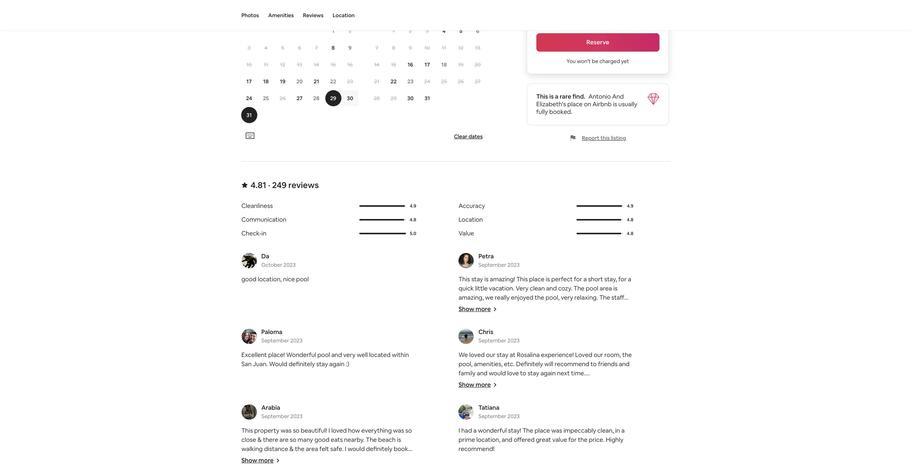 Task type: describe. For each thing, give the bounding box(es) containing it.
1 vertical spatial &
[[289, 445, 294, 453]]

again inside 'we loved our stay at rosalina experience! loved our room, the pool, amenities, etc. definitely will recommend to friends and family and would love to stay again next time.'
[[541, 369, 556, 377]]

yet
[[621, 58, 629, 65]]

0 vertical spatial &
[[257, 436, 262, 444]]

show more button for we loved our stay at rosalina experience! loved our room, the pool, amenities, etc. definitely will recommend to friends and family and would love to stay again next time.
[[459, 381, 497, 389]]

and inside 'i had a wonderful stay! the place was impeccably clean, in a prime location, and offered great value for the price. highly recommend!'
[[502, 436, 512, 444]]

rosalina
[[517, 351, 540, 359]]

time.
[[571, 369, 585, 377]]

accuracy
[[459, 202, 485, 210]]

attentive.
[[515, 303, 542, 311]]

1 7 button from the left
[[308, 40, 325, 56]]

recommend!
[[459, 445, 495, 453]]

0 horizontal spatial 12 button
[[274, 57, 291, 73]]

you won't be charged yet
[[567, 58, 629, 65]]

loved inside this property was so beautiful! i loved how everything was so close & there are so many good eats nearby. the beach is walking distance & the area felt safe. i would definitely book again!
[[331, 427, 347, 435]]

fr
[[331, 12, 335, 18]]

good inside this property was so beautiful! i loved how everything was so close & there are so many good eats nearby. the beach is walking distance & the area felt safe. i would definitely book again!
[[314, 436, 329, 444]]

0 horizontal spatial 27 button
[[291, 90, 308, 106]]

2 16 from the left
[[408, 61, 413, 68]]

2 our from the left
[[594, 351, 603, 359]]

september for arabia
[[261, 413, 289, 420]]

this property was so beautiful! i loved how everything was so close & there are so many good eats nearby. the beach is walking distance & the area felt safe. i would definitely book again!
[[241, 427, 412, 462]]

again inside excellent place! wonderful pool and very well located within san juan. would definitely stay again :)
[[329, 360, 345, 368]]

we loved our stay at rosalina experience! loved our room, the pool, amenities, etc. definitely will recommend to friends and family and would love to stay again next time.
[[459, 351, 632, 377]]

amenities,
[[474, 360, 503, 368]]

october
[[261, 262, 282, 268]]

beautiful!
[[301, 427, 327, 435]]

1 7 from the left
[[315, 44, 318, 51]]

2 horizontal spatial we
[[561, 312, 570, 320]]

17 for the leftmost 17 button
[[246, 78, 252, 85]]

amazing!
[[490, 275, 515, 283]]

and down helpful in the right of the page
[[496, 312, 507, 320]]

1 2 button from the left
[[342, 23, 358, 39]]

4.9 for cleanliness
[[410, 203, 416, 209]]

1 28 from the left
[[313, 95, 319, 102]]

clean,
[[597, 427, 614, 435]]

and down really
[[503, 303, 514, 311]]

recommend inside "this stay is amazing! this place is perfect for a short stay, for a quick little vacation. very clean and cozy. the pool area is amazing, we really enjoyed the pool, very relaxing. the staff are very helpful and attentive. we definitely can see ourselves coming back and we did came back. we recommend this stay. thank you"
[[571, 312, 606, 320]]

2023 for da
[[283, 262, 296, 268]]

listing
[[611, 135, 626, 141]]

september for paloma
[[261, 337, 289, 344]]

a left short
[[584, 275, 587, 283]]

1 16 button from the left
[[342, 57, 358, 73]]

relaxing.
[[574, 294, 598, 302]]

area inside this property was so beautiful! i loved how everything was so close & there are so many good eats nearby. the beach is walking distance & the area felt safe. i would definitely book again!
[[306, 445, 318, 453]]

elizabeth's
[[536, 100, 566, 108]]

0 vertical spatial good
[[241, 275, 256, 283]]

definitely inside this property was so beautiful! i loved how everything was so close & there are so many good eats nearby. the beach is walking distance & the area felt safe. i would definitely book again!
[[366, 445, 392, 453]]

is inside this property was so beautiful! i loved how everything was so close & there are so many good eats nearby. the beach is walking distance & the area felt safe. i would definitely book again!
[[397, 436, 401, 444]]

stay down definitely
[[528, 369, 539, 377]]

wonderful
[[478, 427, 507, 435]]

1 horizontal spatial 26 button
[[453, 73, 469, 89]]

nearby.
[[344, 436, 365, 444]]

for inside 'i had a wonderful stay! the place was impeccably clean, in a prime location, and offered great value for the price. highly recommend!'
[[568, 436, 577, 444]]

there
[[263, 436, 278, 444]]

0 vertical spatial 18 button
[[436, 57, 453, 73]]

we for we loved our stay at rosalina experience! loved our room, the pool, amenities, etc. definitely will recommend to friends and family and would love to stay again next time.
[[459, 351, 468, 359]]

1 horizontal spatial 13 button
[[469, 40, 486, 56]]

1 22 from the left
[[330, 78, 336, 85]]

i inside 'i had a wonderful stay! the place was impeccably clean, in a prime location, and offered great value for the price. highly recommend!'
[[459, 427, 460, 435]]

1 2 from the left
[[349, 28, 352, 34]]

this is a rare find.
[[536, 93, 586, 101]]

1 vertical spatial 10
[[246, 61, 252, 68]]

1 horizontal spatial 20
[[475, 61, 481, 68]]

0 vertical spatial to
[[591, 360, 597, 368]]

0 vertical spatial 26
[[458, 78, 464, 85]]

2 29 button from the left
[[385, 90, 402, 106]]

offered
[[514, 436, 535, 444]]

4.81
[[251, 180, 266, 190]]

we for we
[[296, 12, 303, 18]]

1 horizontal spatial 25 button
[[436, 73, 453, 89]]

excellent
[[241, 351, 267, 359]]

0 horizontal spatial i
[[329, 427, 330, 435]]

the inside 'i had a wonderful stay! the place was impeccably clean, in a prime location, and offered great value for the price. highly recommend!'
[[523, 427, 533, 435]]

2023 for paloma
[[290, 337, 303, 344]]

in inside 'i had a wonderful stay! the place was impeccably clean, in a prime location, and offered great value for the price. highly recommend!'
[[615, 427, 620, 435]]

2 22 button from the left
[[385, 73, 402, 89]]

experience!
[[541, 351, 574, 359]]

is left perfect
[[546, 275, 550, 283]]

0 vertical spatial location
[[333, 12, 355, 19]]

petra september 2023
[[479, 252, 520, 268]]

located
[[369, 351, 391, 359]]

a right had
[[473, 427, 477, 435]]

the inside this property was so beautiful! i loved how everything was so close & there are so many good eats nearby. the beach is walking distance & the area felt safe. i would definitely book again!
[[295, 445, 305, 453]]

1 vertical spatial 6
[[298, 44, 301, 51]]

2 thank from the top
[[459, 379, 476, 387]]

2023 for tatiana
[[507, 413, 520, 420]]

back.
[[545, 312, 560, 320]]

1 vertical spatial very
[[469, 303, 481, 311]]

1 28 button from the left
[[308, 90, 325, 106]]

1 horizontal spatial we
[[508, 312, 516, 320]]

cozy.
[[558, 284, 572, 292]]

1 horizontal spatial 19 button
[[453, 57, 469, 73]]

0 horizontal spatial 5
[[281, 44, 284, 51]]

14 for 2nd 14 button
[[374, 61, 379, 68]]

and left cozy.
[[546, 284, 557, 292]]

stay left 'at'
[[497, 351, 508, 359]]

4.9 for accuracy
[[627, 203, 633, 209]]

1 horizontal spatial i
[[345, 445, 346, 453]]

friends
[[598, 360, 618, 368]]

1 horizontal spatial 3 button
[[419, 23, 436, 39]]

came
[[528, 312, 544, 320]]

0 horizontal spatial 26 button
[[274, 90, 291, 106]]

within
[[392, 351, 409, 359]]

stay!
[[508, 427, 521, 435]]

beach
[[378, 436, 396, 444]]

0 vertical spatial 6 button
[[469, 23, 486, 39]]

next
[[557, 369, 570, 377]]

1 9 button from the left
[[342, 40, 358, 56]]

1 1 button from the left
[[325, 23, 342, 39]]

27 for topmost 27 button
[[475, 78, 481, 85]]

2023 for petra
[[507, 262, 520, 268]]

2 1 from the left
[[393, 28, 395, 34]]

dates
[[469, 133, 483, 140]]

back
[[481, 312, 495, 320]]

i had a wonderful stay! the place was impeccably clean, in a prime location, and offered great value for the price. highly recommend!
[[459, 427, 625, 453]]

0 horizontal spatial 6 button
[[291, 40, 308, 56]]

0 horizontal spatial 25 button
[[258, 90, 274, 106]]

0 vertical spatial 31 button
[[419, 90, 436, 106]]

1 horizontal spatial 10
[[425, 44, 430, 51]]

12 for the rightmost 12 button
[[458, 44, 464, 51]]

book
[[394, 445, 408, 453]]

place inside antonio and elizabeth's place on airbnb is usually fully booked.
[[568, 100, 583, 108]]

show more button for this stay is amazing! this place is perfect for a short stay, for a quick little vacation. very clean and cozy. the pool area is amazing, we really enjoyed the pool, very relaxing. the staff are very helpful and attentive. we definitely can see ourselves coming back and we did came back. we recommend this stay. thank you
[[459, 305, 497, 313]]

0 horizontal spatial 18 button
[[258, 73, 274, 89]]

is up staff
[[613, 284, 618, 292]]

pool, inside 'we loved our stay at rosalina experience! loved our room, the pool, amenities, etc. definitely will recommend to friends and family and would love to stay again next time.'
[[459, 360, 473, 368]]

airbnb
[[593, 100, 612, 108]]

are inside "this stay is amazing! this place is perfect for a short stay, for a quick little vacation. very clean and cozy. the pool area is amazing, we really enjoyed the pool, very relaxing. the staff are very helpful and attentive. we definitely can see ourselves coming back and we did came back. we recommend this stay. thank you"
[[459, 303, 468, 311]]

great
[[536, 436, 551, 444]]

more for loved
[[476, 381, 491, 389]]

0 horizontal spatial we
[[485, 294, 493, 302]]

30 for 1st '30' button from the right
[[407, 95, 414, 102]]

amenities button
[[268, 0, 294, 31]]

0 vertical spatial 27 button
[[469, 73, 486, 89]]

definitely inside excellent place! wonderful pool and very well located within san juan. would definitely stay again :)
[[289, 360, 315, 368]]

location button
[[333, 0, 355, 31]]

1 16 from the left
[[347, 61, 353, 68]]

1 vertical spatial 26
[[280, 95, 286, 102]]

0 horizontal spatial 13 button
[[291, 57, 308, 73]]

1 horizontal spatial location
[[459, 216, 483, 224]]

tatiana
[[479, 404, 499, 412]]

24 for the left 24 button
[[246, 95, 252, 102]]

14 for first 14 button from left
[[314, 61, 319, 68]]

the up "relaxing."
[[574, 284, 585, 292]]

petra
[[479, 252, 494, 260]]

0 horizontal spatial 5 button
[[274, 40, 291, 56]]

place inside "this stay is amazing! this place is perfect for a short stay, for a quick little vacation. very clean and cozy. the pool area is amazing, we really enjoyed the pool, very relaxing. the staff are very helpful and attentive. we definitely can see ourselves coming back and we did came back. we recommend this stay. thank you"
[[529, 275, 544, 283]]

:)
[[346, 360, 349, 368]]

check-
[[241, 229, 262, 237]]

close
[[241, 436, 256, 444]]

san
[[241, 360, 252, 368]]

5.0
[[410, 231, 416, 237]]

0 horizontal spatial 17 button
[[241, 73, 258, 89]]

2 7 button from the left
[[368, 40, 385, 56]]

chris
[[479, 328, 493, 336]]

2 2 from the left
[[409, 28, 412, 34]]

had
[[461, 427, 472, 435]]

be
[[592, 58, 599, 65]]

elizabeth!
[[525, 379, 552, 387]]

tu
[[280, 12, 285, 18]]

this inside "this stay is amazing! this place is perfect for a short stay, for a quick little vacation. very clean and cozy. the pool area is amazing, we really enjoyed the pool, very relaxing. the staff are very helpful and attentive. we definitely can see ourselves coming back and we did came back. we recommend this stay. thank you"
[[607, 312, 617, 320]]

you
[[567, 58, 576, 65]]

2 2 button from the left
[[402, 23, 419, 39]]

amazing,
[[459, 294, 484, 302]]

so up many at bottom left
[[293, 427, 299, 435]]

well
[[357, 351, 368, 359]]

da october 2023
[[261, 252, 296, 268]]

show for this stay is amazing! this place is perfect for a short stay, for a quick little vacation. very clean and cozy. the pool area is amazing, we really enjoyed the pool, very relaxing. the staff are very helpful and attentive. we definitely can see ourselves coming back and we did came back. we recommend this stay. thank you
[[459, 305, 474, 313]]

0 vertical spatial 5
[[459, 28, 462, 34]]

the inside this property was so beautiful! i loved how everything was so close & there are so many good eats nearby. the beach is walking distance & the area felt safe. i would definitely book again!
[[366, 436, 377, 444]]

clear dates
[[454, 133, 483, 140]]

more for stay
[[476, 305, 491, 313]]

0 horizontal spatial 19 button
[[274, 73, 291, 89]]

loved inside 'we loved our stay at rosalina experience! loved our room, the pool, amenities, etc. definitely will recommend to friends and family and would love to stay again next time.'
[[469, 351, 485, 359]]

everything
[[361, 427, 392, 435]]

reviews
[[288, 180, 319, 190]]

4.81 · 249 reviews
[[251, 180, 319, 190]]

you inside "this stay is amazing! this place is perfect for a short stay, for a quick little vacation. very clean and cozy. the pool area is amazing, we really enjoyed the pool, very relaxing. the staff are very helpful and attentive. we definitely can see ourselves coming back and we did came back. we recommend this stay. thank you"
[[477, 321, 488, 329]]

find.
[[573, 93, 586, 101]]

1 was from the left
[[281, 427, 292, 435]]

0 horizontal spatial antonio
[[489, 379, 511, 387]]

report
[[582, 135, 600, 141]]

recommend inside 'we loved our stay at rosalina experience! loved our room, the pool, amenities, etc. definitely will recommend to friends and family and would love to stay again next time.'
[[555, 360, 589, 368]]

we inside "this stay is amazing! this place is perfect for a short stay, for a quick little vacation. very clean and cozy. the pool area is amazing, we really enjoyed the pool, very relaxing. the staff are very helpful and attentive. we definitely can see ourselves coming back and we did came back. we recommend this stay. thank you"
[[543, 303, 553, 311]]

1 horizontal spatial 12 button
[[453, 40, 469, 56]]

1 vertical spatial 10 button
[[241, 57, 258, 73]]

pool inside "this stay is amazing! this place is perfect for a short stay, for a quick little vacation. very clean and cozy. the pool area is amazing, we really enjoyed the pool, very relaxing. the staff are very helpful and attentive. we definitely can see ourselves coming back and we did came back. we recommend this stay. thank you"
[[586, 284, 598, 292]]

1 15 button from the left
[[325, 57, 342, 73]]

is left rare
[[550, 93, 554, 101]]

2023 for chris
[[507, 337, 520, 344]]

0 vertical spatial this
[[601, 135, 610, 141]]

would inside this property was so beautiful! i loved how everything was so close & there are so many good eats nearby. the beach is walking distance & the area felt safe. i would definitely book again!
[[348, 445, 365, 453]]

0 horizontal spatial in
[[262, 229, 266, 237]]

cleanliness
[[241, 202, 273, 210]]

thank inside "this stay is amazing! this place is perfect for a short stay, for a quick little vacation. very clean and cozy. the pool area is amazing, we really enjoyed the pool, very relaxing. the staff are very helpful and attentive. we definitely can see ourselves coming back and we did came back. we recommend this stay. thank you"
[[459, 321, 476, 329]]

2 you from the top
[[477, 379, 488, 387]]

quick
[[459, 284, 474, 292]]

1 8 button from the left
[[325, 40, 342, 56]]

249
[[272, 180, 287, 190]]

clear
[[454, 133, 467, 140]]

a right stay,
[[628, 275, 631, 283]]

chris september 2023
[[479, 328, 520, 344]]

show for we loved our stay at rosalina experience! loved our room, the pool, amenities, etc. definitely will recommend to friends and family and would love to stay again next time.
[[459, 381, 474, 389]]

0 horizontal spatial location,
[[258, 275, 282, 283]]

0 horizontal spatial 3 button
[[241, 40, 258, 56]]

room,
[[605, 351, 621, 359]]

0 horizontal spatial 11 button
[[258, 57, 274, 73]]

1 vertical spatial 31 button
[[241, 107, 258, 123]]

0 vertical spatial 6
[[476, 28, 479, 34]]

many
[[298, 436, 313, 444]]

1 vertical spatial 20 button
[[291, 73, 308, 89]]

place inside 'i had a wonderful stay! the place was impeccably clean, in a prime location, and offered great value for the price. highly recommend!'
[[535, 427, 550, 435]]

stay inside "this stay is amazing! this place is perfect for a short stay, for a quick little vacation. very clean and cozy. the pool area is amazing, we really enjoyed the pool, very relaxing. the staff are very helpful and attentive. we definitely can see ourselves coming back and we did came back. we recommend this stay. thank you"
[[471, 275, 483, 283]]

0 vertical spatial 11 button
[[436, 40, 453, 56]]

perfect
[[551, 275, 573, 283]]

juan.
[[253, 360, 268, 368]]

report this listing
[[582, 135, 626, 141]]

love
[[507, 369, 519, 377]]

communication
[[241, 216, 286, 224]]

0 horizontal spatial 24 button
[[241, 90, 258, 106]]

the inside 'i had a wonderful stay! the place was impeccably clean, in a prime location, and offered great value for the price. highly recommend!'
[[578, 436, 588, 444]]

reserve button
[[536, 33, 660, 52]]

1 vertical spatial 13
[[297, 61, 302, 68]]



Task type: locate. For each thing, give the bounding box(es) containing it.
0 horizontal spatial our
[[486, 351, 495, 359]]

0 vertical spatial 4
[[443, 28, 446, 34]]

10 button
[[419, 40, 436, 56], [241, 57, 258, 73]]

this up quick
[[459, 275, 470, 283]]

8
[[332, 44, 335, 51], [392, 44, 395, 51]]

6
[[476, 28, 479, 34], [298, 44, 301, 51]]

to right love
[[520, 369, 526, 377]]

1 9 from the left
[[348, 44, 352, 51]]

and
[[546, 284, 557, 292], [503, 303, 514, 311], [496, 312, 507, 320], [331, 351, 342, 359], [619, 360, 630, 368], [477, 369, 488, 377], [513, 379, 523, 387], [502, 436, 512, 444]]

4.9
[[410, 203, 416, 209], [627, 203, 633, 209]]

tatiana september 2023
[[479, 404, 520, 420]]

11 for the topmost 11 button
[[442, 44, 446, 51]]

definitely down wonderful
[[289, 360, 315, 368]]

1
[[332, 28, 334, 34], [393, 28, 395, 34]]

0 vertical spatial place
[[568, 100, 583, 108]]

pool for good location, nice pool
[[296, 275, 309, 283]]

1 8 from the left
[[332, 44, 335, 51]]

is
[[550, 93, 554, 101], [613, 100, 617, 108], [484, 275, 489, 283], [546, 275, 550, 283], [613, 284, 618, 292], [397, 436, 401, 444]]

0 vertical spatial 25 button
[[436, 73, 453, 89]]

1 horizontal spatial 20 button
[[469, 57, 486, 73]]

1 horizontal spatial we
[[459, 351, 468, 359]]

25 button
[[436, 73, 453, 89], [258, 90, 274, 106]]

very down amazing,
[[469, 303, 481, 311]]

are inside this property was so beautiful! i loved how everything was so close & there are so many good eats nearby. the beach is walking distance & the area felt safe. i would definitely book again!
[[280, 436, 289, 444]]

1 vertical spatial to
[[520, 369, 526, 377]]

thank down "family"
[[459, 379, 476, 387]]

23 button
[[342, 73, 358, 89], [402, 73, 419, 89]]

loved
[[469, 351, 485, 359], [331, 427, 347, 435]]

1 vertical spatial location
[[459, 216, 483, 224]]

1 vertical spatial loved
[[331, 427, 347, 435]]

0 vertical spatial area
[[600, 284, 612, 292]]

coming
[[459, 312, 480, 320]]

2 23 from the left
[[407, 78, 413, 85]]

2
[[349, 28, 352, 34], [409, 28, 412, 34]]

31 for top 31 button
[[425, 95, 430, 102]]

1 21 from the left
[[314, 78, 319, 85]]

this up close
[[241, 427, 253, 435]]

good up felt
[[314, 436, 329, 444]]

0 vertical spatial antonio
[[589, 93, 611, 101]]

location down accuracy
[[459, 216, 483, 224]]

1 vertical spatial 17 button
[[241, 73, 258, 89]]

0 horizontal spatial 23 button
[[342, 73, 358, 89]]

show down "family"
[[459, 381, 474, 389]]

we left th
[[296, 12, 303, 18]]

0 vertical spatial 10
[[425, 44, 430, 51]]

list
[[238, 252, 673, 472]]

show more for we loved our stay at rosalina experience! loved our room, the pool, amenities, etc. definitely will recommend to friends and family and would love to stay again next time.
[[459, 381, 491, 389]]

2023 up 'at'
[[507, 337, 520, 344]]

31 button
[[419, 90, 436, 106], [241, 107, 258, 123]]

and down amenities, at right bottom
[[477, 369, 488, 377]]

2 21 button from the left
[[368, 73, 385, 89]]

property
[[254, 427, 279, 435]]

pool down short
[[586, 284, 598, 292]]

1 vertical spatial good
[[314, 436, 329, 444]]

0 vertical spatial show
[[459, 305, 474, 313]]

was inside 'i had a wonderful stay! the place was impeccably clean, in a prime location, and offered great value for the price. highly recommend!'
[[551, 427, 562, 435]]

2023 up "beautiful!"
[[290, 413, 303, 420]]

1 15 from the left
[[331, 61, 336, 68]]

and down room,
[[619, 360, 630, 368]]

1 30 from the left
[[347, 95, 353, 102]]

0 vertical spatial 4 button
[[436, 23, 453, 39]]

3 was from the left
[[551, 427, 562, 435]]

i right "beautiful!"
[[329, 427, 330, 435]]

15 for first 15 button from the right
[[391, 61, 396, 68]]

antonio left and in the top right of the page
[[589, 93, 611, 101]]

2 23 button from the left
[[402, 73, 419, 89]]

our up amenities, at right bottom
[[486, 351, 495, 359]]

for right stay,
[[618, 275, 627, 283]]

on
[[584, 100, 591, 108]]

12 button
[[453, 40, 469, 56], [274, 57, 291, 73]]

2023 inside paloma september 2023
[[290, 337, 303, 344]]

september down paloma
[[261, 337, 289, 344]]

are
[[459, 303, 468, 311], [280, 436, 289, 444]]

was up value
[[551, 427, 562, 435]]

1 horizontal spatial 16 button
[[402, 57, 419, 73]]

31 for bottommost 31 button
[[246, 112, 252, 119]]

18 for 18 button to the left
[[263, 78, 269, 85]]

to down loved
[[591, 360, 597, 368]]

0 horizontal spatial 20 button
[[291, 73, 308, 89]]

0 vertical spatial 13
[[475, 44, 480, 51]]

1 vertical spatial show
[[459, 381, 474, 389]]

and left well
[[331, 351, 342, 359]]

9
[[348, 44, 352, 51], [409, 44, 412, 51]]

1 vertical spatial you
[[477, 379, 488, 387]]

29 for first 29 button
[[330, 95, 336, 102]]

safe.
[[330, 445, 344, 453]]

show more for this property was so beautiful! i loved how everything was so close & there are so many good eats nearby. the beach is walking distance & the area felt safe. i would definitely book again!
[[241, 457, 274, 465]]

so left many at bottom left
[[290, 436, 296, 444]]

0 horizontal spatial 1
[[332, 28, 334, 34]]

antonio and elizabeth's place on airbnb is usually fully booked.
[[536, 93, 638, 116]]

for down 'impeccably'
[[568, 436, 577, 444]]

25 for the rightmost 25 button
[[441, 78, 447, 85]]

i
[[329, 427, 330, 435], [459, 427, 460, 435], [345, 445, 346, 453]]

paloma image
[[241, 329, 257, 344], [241, 329, 257, 344]]

loved up amenities, at right bottom
[[469, 351, 485, 359]]

2023 inside the chris september 2023
[[507, 337, 520, 344]]

1 horizontal spatial 6 button
[[469, 23, 486, 39]]

september inside petra september 2023
[[479, 262, 506, 268]]

sa
[[347, 12, 353, 18]]

recommend down the can
[[571, 312, 606, 320]]

the inside "this stay is amazing! this place is perfect for a short stay, for a quick little vacation. very clean and cozy. the pool area is amazing, we really enjoyed the pool, very relaxing. the staff are very helpful and attentive. we definitely can see ourselves coming back and we did came back. we recommend this stay. thank you"
[[535, 294, 544, 302]]

was right 'property'
[[281, 427, 292, 435]]

pool, down cozy.
[[546, 294, 560, 302]]

0 vertical spatial 27
[[475, 78, 481, 85]]

4 button
[[436, 23, 453, 39], [258, 40, 274, 56]]

is up little
[[484, 275, 489, 283]]

0 vertical spatial 13 button
[[469, 40, 486, 56]]

and
[[612, 93, 624, 101]]

1 30 button from the left
[[342, 90, 358, 106]]

list containing da
[[238, 252, 673, 472]]

2 8 from the left
[[392, 44, 395, 51]]

area inside "this stay is amazing! this place is perfect for a short stay, for a quick little vacation. very clean and cozy. the pool area is amazing, we really enjoyed the pool, very relaxing. the staff are very helpful and attentive. we definitely can see ourselves coming back and we did came back. we recommend this stay. thank you"
[[600, 284, 612, 292]]

clear dates button
[[451, 130, 486, 143]]

show more
[[459, 305, 491, 313], [459, 381, 491, 389], [241, 457, 274, 465]]

2 vertical spatial show more button
[[241, 457, 280, 465]]

report this listing button
[[570, 135, 626, 141]]

7 button
[[308, 40, 325, 56], [368, 40, 385, 56]]

walking
[[241, 445, 263, 453]]

more down distance on the left of page
[[259, 457, 274, 465]]

2 29 from the left
[[391, 95, 397, 102]]

our up friends
[[594, 351, 603, 359]]

for right perfect
[[574, 275, 582, 283]]

pool for excellent place! wonderful pool and very well located within san juan. would definitely stay again :)
[[317, 351, 330, 359]]

fully
[[536, 108, 548, 116]]

you
[[477, 321, 488, 329], [477, 379, 488, 387]]

arabia september 2023
[[261, 404, 303, 420]]

0 vertical spatial show more button
[[459, 305, 497, 313]]

2 14 from the left
[[374, 61, 379, 68]]

4.8 for communication
[[410, 217, 416, 223]]

14
[[314, 61, 319, 68], [374, 61, 379, 68]]

1 horizontal spatial 13
[[475, 44, 480, 51]]

the down 'impeccably'
[[578, 436, 588, 444]]

show for this property was so beautiful! i loved how everything was so close & there are so many good eats nearby. the beach is walking distance & the area felt safe. i would definitely book again!
[[241, 457, 257, 465]]

1 horizontal spatial 2 button
[[402, 23, 419, 39]]

we left did
[[508, 312, 516, 320]]

24 for top 24 button
[[424, 78, 430, 85]]

show more button down "family"
[[459, 381, 497, 389]]

september for tatiana
[[479, 413, 506, 420]]

1 horizontal spatial 8
[[392, 44, 395, 51]]

september down arabia
[[261, 413, 289, 420]]

2023 inside 'tatiana september 2023'
[[507, 413, 520, 420]]

2 4.9 from the left
[[627, 203, 633, 209]]

1 horizontal spatial 5 button
[[453, 23, 469, 39]]

1 vertical spatial 3
[[248, 44, 251, 51]]

2 15 from the left
[[391, 61, 396, 68]]

we inside 'we loved our stay at rosalina experience! loved our room, the pool, amenities, etc. definitely will recommend to friends and family and would love to stay again next time.'
[[459, 351, 468, 359]]

0 horizontal spatial 2
[[349, 28, 352, 34]]

8 button
[[325, 40, 342, 56], [385, 40, 402, 56]]

antonio down love
[[489, 379, 511, 387]]

pool, up "family"
[[459, 360, 473, 368]]

1 21 button from the left
[[308, 73, 325, 89]]

2 16 button from the left
[[402, 57, 419, 73]]

ourselves
[[604, 303, 631, 311]]

4.8 for location
[[627, 217, 633, 223]]

0 horizontal spatial pool,
[[459, 360, 473, 368]]

1 vertical spatial 5 button
[[274, 40, 291, 56]]

0 horizontal spatial definitely
[[289, 360, 315, 368]]

in up highly
[[615, 427, 620, 435]]

0 horizontal spatial 30 button
[[342, 90, 358, 106]]

2023 for arabia
[[290, 413, 303, 420]]

again left the ":)"
[[329, 360, 345, 368]]

1 horizontal spatial 31 button
[[419, 90, 436, 106]]

30
[[347, 95, 353, 102], [407, 95, 414, 102]]

september inside paloma september 2023
[[261, 337, 289, 344]]

show more for this stay is amazing! this place is perfect for a short stay, for a quick little vacation. very clean and cozy. the pool area is amazing, we really enjoyed the pool, very relaxing. the staff are very helpful and attentive. we definitely can see ourselves coming back and we did came back. we recommend this stay. thank you
[[459, 305, 491, 313]]

1 29 button from the left
[[325, 90, 342, 106]]

1 horizontal spatial &
[[289, 445, 294, 453]]

stay.
[[619, 312, 631, 320]]

2 30 button from the left
[[402, 90, 419, 106]]

stay left the ":)"
[[316, 360, 328, 368]]

again down will
[[541, 369, 556, 377]]

show more button down amazing,
[[459, 305, 497, 313]]

30 for first '30' button from the left
[[347, 95, 353, 102]]

2 28 button from the left
[[368, 90, 385, 106]]

17
[[425, 61, 430, 68], [246, 78, 252, 85]]

da image
[[241, 253, 257, 268]]

september down tatiana
[[479, 413, 506, 420]]

2023 inside petra september 2023
[[507, 262, 520, 268]]

very up the ":)"
[[343, 351, 356, 359]]

1 vertical spatial 20
[[296, 78, 303, 85]]

we up "family"
[[459, 351, 468, 359]]

the down everything
[[366, 436, 377, 444]]

1 vertical spatial 19
[[280, 78, 285, 85]]

1 23 from the left
[[347, 78, 353, 85]]

september down petra
[[479, 262, 506, 268]]

1 vertical spatial 12 button
[[274, 57, 291, 73]]

9 button
[[342, 40, 358, 56], [402, 40, 419, 56]]

i right the safe.
[[345, 445, 346, 453]]

we
[[485, 294, 493, 302], [508, 312, 516, 320], [561, 312, 570, 320]]

september inside 'tatiana september 2023'
[[479, 413, 506, 420]]

22
[[330, 78, 336, 85], [391, 78, 397, 85]]

1 horizontal spatial pool,
[[546, 294, 560, 302]]

petra image
[[459, 253, 474, 268], [459, 253, 474, 268]]

0 horizontal spatial 4
[[264, 44, 267, 51]]

show more down "family"
[[459, 381, 491, 389]]

1 4.9 from the left
[[410, 203, 416, 209]]

28
[[313, 95, 319, 102], [374, 95, 380, 102]]

recommend
[[571, 312, 606, 320], [555, 360, 589, 368]]

1 our from the left
[[486, 351, 495, 359]]

4 for 4 button to the top
[[443, 28, 446, 34]]

1 horizontal spatial 5
[[459, 28, 462, 34]]

good location, nice pool
[[241, 275, 309, 283]]

4 for bottommost 4 button
[[264, 44, 267, 51]]

0 vertical spatial 5 button
[[453, 23, 469, 39]]

this for this property was so beautiful! i loved how everything was so close & there are so many good eats nearby. the beach is walking distance & the area felt safe. i would definitely book again!
[[241, 427, 253, 435]]

the down clean
[[535, 294, 544, 302]]

0 horizontal spatial 13
[[297, 61, 302, 68]]

su
[[246, 12, 252, 18]]

chris image
[[459, 329, 474, 344], [459, 329, 474, 344]]

3 for right the 3 button
[[426, 28, 429, 34]]

paloma
[[261, 328, 282, 336]]

1 23 button from the left
[[342, 73, 358, 89]]

really
[[495, 294, 510, 302]]

1 22 button from the left
[[325, 73, 342, 89]]

11 for left 11 button
[[264, 61, 268, 68]]

1 vertical spatial show more
[[459, 381, 491, 389]]

very down cozy.
[[561, 294, 573, 302]]

0 vertical spatial very
[[561, 294, 573, 302]]

september inside the chris september 2023
[[479, 337, 506, 344]]

2023 up amazing!
[[507, 262, 520, 268]]

3 for left the 3 button
[[248, 44, 251, 51]]

18 for 18 button to the top
[[441, 61, 447, 68]]

antonio inside antonio and elizabeth's place on airbnb is usually fully booked.
[[589, 93, 611, 101]]

0 horizontal spatial 8 button
[[325, 40, 342, 56]]

2 21 from the left
[[374, 78, 379, 85]]

area down many at bottom left
[[306, 445, 318, 453]]

more
[[476, 305, 491, 313], [476, 381, 491, 389], [259, 457, 274, 465]]

4.8 for value
[[627, 231, 633, 237]]

1 horizontal spatial 9
[[409, 44, 412, 51]]

2 9 button from the left
[[402, 40, 419, 56]]

2 22 from the left
[[391, 78, 397, 85]]

1 horizontal spatial 27 button
[[469, 73, 486, 89]]

1 vertical spatial 19 button
[[274, 73, 291, 89]]

& right close
[[257, 436, 262, 444]]

good down da image
[[241, 275, 256, 283]]

arabia image
[[241, 405, 257, 420], [241, 405, 257, 420]]

location,
[[258, 275, 282, 283], [476, 436, 500, 444]]

2 9 from the left
[[409, 44, 412, 51]]

2023 up the stay!
[[507, 413, 520, 420]]

good
[[241, 275, 256, 283], [314, 436, 329, 444]]

0 horizontal spatial 9 button
[[342, 40, 358, 56]]

4.9 out of 5.0 image
[[360, 205, 406, 207], [360, 205, 405, 207], [577, 205, 623, 207], [577, 205, 622, 207]]

0 horizontal spatial 12
[[280, 61, 285, 68]]

tatiana image
[[459, 405, 474, 420], [459, 405, 474, 420]]

impeccably
[[564, 427, 596, 435]]

this inside this property was so beautiful! i loved how everything was so close & there are so many good eats nearby. the beach is walking distance & the area felt safe. i would definitely book again!
[[241, 427, 253, 435]]

15 for 2nd 15 button from the right
[[331, 61, 336, 68]]

eats
[[331, 436, 343, 444]]

won't
[[577, 58, 591, 65]]

1 horizontal spatial 18 button
[[436, 57, 453, 73]]

and down love
[[513, 379, 523, 387]]

1 vertical spatial show more button
[[459, 381, 497, 389]]

11 button
[[436, 40, 453, 56], [258, 57, 274, 73]]

this for this stay is amazing! this place is perfect for a short stay, for a quick little vacation. very clean and cozy. the pool area is amazing, we really enjoyed the pool, very relaxing. the staff are very helpful and attentive. we definitely can see ourselves coming back and we did came back. we recommend this stay. thank you
[[459, 275, 470, 283]]

25 for 25 button to the left
[[263, 95, 269, 102]]

0 horizontal spatial are
[[280, 436, 289, 444]]

area
[[600, 284, 612, 292], [306, 445, 318, 453]]

this up very
[[516, 275, 528, 283]]

1 horizontal spatial 17 button
[[419, 57, 436, 73]]

1 horizontal spatial in
[[615, 427, 620, 435]]

photos
[[241, 12, 259, 19]]

are up distance on the left of page
[[280, 436, 289, 444]]

are up "coming"
[[459, 303, 468, 311]]

would inside 'we loved our stay at rosalina experience! loved our room, the pool, amenities, etc. definitely will recommend to friends and family and would love to stay again next time.'
[[489, 369, 506, 377]]

reserve
[[587, 38, 610, 46]]

the up offered
[[523, 427, 533, 435]]

0 vertical spatial 20 button
[[469, 57, 486, 73]]

show more down amazing,
[[459, 305, 491, 313]]

1 29 from the left
[[330, 95, 336, 102]]

0 vertical spatial 24 button
[[419, 73, 436, 89]]

2 1 button from the left
[[385, 23, 402, 39]]

more for property
[[259, 457, 274, 465]]

1 vertical spatial 31
[[246, 112, 252, 119]]

clean
[[530, 284, 545, 292]]

this for this is a rare find.
[[536, 93, 548, 101]]

show more down walking
[[241, 457, 274, 465]]

1 horizontal spatial 2
[[409, 28, 412, 34]]

0 horizontal spatial 21 button
[[308, 73, 325, 89]]

1 horizontal spatial 10 button
[[419, 40, 436, 56]]

1 horizontal spatial 7 button
[[368, 40, 385, 56]]

recommend up time.
[[555, 360, 589, 368]]

27
[[475, 78, 481, 85], [297, 95, 303, 102]]

1 you from the top
[[477, 321, 488, 329]]

helpful
[[482, 303, 502, 311]]

18 button
[[436, 57, 453, 73], [258, 73, 274, 89]]

15 button
[[325, 57, 342, 73], [385, 57, 402, 73]]

you down amenities, at right bottom
[[477, 379, 488, 387]]

september inside the arabia september 2023
[[261, 413, 289, 420]]

the inside 'we loved our stay at rosalina experience! loved our room, the pool, amenities, etc. definitely will recommend to friends and family and would love to stay again next time.'
[[622, 351, 632, 359]]

place up clean
[[529, 275, 544, 283]]

2023 up wonderful
[[290, 337, 303, 344]]

0 vertical spatial show more
[[459, 305, 491, 313]]

1 horizontal spatial very
[[469, 303, 481, 311]]

you down back
[[477, 321, 488, 329]]

1 14 button from the left
[[308, 57, 325, 73]]

27 for left 27 button
[[297, 95, 303, 102]]

definitely down beach
[[366, 445, 392, 453]]

booked.
[[549, 108, 573, 116]]

was up beach
[[393, 427, 404, 435]]

stay inside excellent place! wonderful pool and very well located within san juan. would definitely stay again :)
[[316, 360, 328, 368]]

0 horizontal spatial 16
[[347, 61, 353, 68]]

1 1 from the left
[[332, 28, 334, 34]]

1 horizontal spatial 16
[[408, 61, 413, 68]]

is left usually on the right of page
[[613, 100, 617, 108]]

september for petra
[[479, 262, 506, 268]]

a left rare
[[555, 93, 559, 101]]

pool right nice
[[296, 275, 309, 283]]

0 vertical spatial loved
[[469, 351, 485, 359]]

12 for left 12 button
[[280, 61, 285, 68]]

the down many at bottom left
[[295, 445, 305, 453]]

vacation.
[[489, 284, 514, 292]]

show down amazing,
[[459, 305, 474, 313]]

nice
[[283, 275, 295, 283]]

how
[[348, 427, 360, 435]]

0 horizontal spatial 7
[[315, 44, 318, 51]]

0 vertical spatial 3 button
[[419, 23, 436, 39]]

2023 inside da october 2023
[[283, 262, 296, 268]]

location, down 'october'
[[258, 275, 282, 283]]

september for chris
[[479, 337, 506, 344]]

1 vertical spatial 4 button
[[258, 40, 274, 56]]

2 8 button from the left
[[385, 40, 402, 56]]

1 vertical spatial 27
[[297, 95, 303, 102]]

0 horizontal spatial area
[[306, 445, 318, 453]]

area down stay,
[[600, 284, 612, 292]]

price.
[[589, 436, 605, 444]]

1 14 from the left
[[314, 61, 319, 68]]

0 horizontal spatial 10
[[246, 61, 252, 68]]

2023 up nice
[[283, 262, 296, 268]]

would
[[269, 360, 287, 368]]

0 horizontal spatial 31
[[246, 112, 252, 119]]

definitely inside "this stay is amazing! this place is perfect for a short stay, for a quick little vacation. very clean and cozy. the pool area is amazing, we really enjoyed the pool, very relaxing. the staff are very helpful and attentive. we definitely can see ourselves coming back and we did came back. we recommend this stay. thank you"
[[554, 303, 580, 311]]

loved up eats
[[331, 427, 347, 435]]

1 horizontal spatial 22 button
[[385, 73, 402, 89]]

1 vertical spatial definitely
[[289, 360, 315, 368]]

0 horizontal spatial 9
[[348, 44, 352, 51]]

etc.
[[504, 360, 515, 368]]

this left listing
[[601, 135, 610, 141]]

excellent place! wonderful pool and very well located within san juan. would definitely stay again :)
[[241, 351, 409, 368]]

17 for the rightmost 17 button
[[425, 61, 430, 68]]

the
[[535, 294, 544, 302], [622, 351, 632, 359], [578, 436, 588, 444], [295, 445, 305, 453]]

more down amazing,
[[476, 305, 491, 313]]

0 vertical spatial in
[[262, 229, 266, 237]]

a up highly
[[621, 427, 625, 435]]

location, inside 'i had a wonderful stay! the place was impeccably clean, in a prime location, and offered great value for the price. highly recommend!'
[[476, 436, 500, 444]]

would down nearby.
[[348, 445, 365, 453]]

da
[[261, 252, 269, 260]]

show more button for this property was so beautiful! i loved how everything was so close & there are so many good eats nearby. the beach is walking distance & the area felt safe. i would definitely book again!
[[241, 457, 280, 465]]

1 thank from the top
[[459, 321, 476, 329]]

31
[[425, 95, 430, 102], [246, 112, 252, 119]]

so up book
[[405, 427, 412, 435]]

0 horizontal spatial 1 button
[[325, 23, 342, 39]]

and inside excellent place! wonderful pool and very well located within san juan. would definitely stay again :)
[[331, 351, 342, 359]]

2 30 from the left
[[407, 95, 414, 102]]

th
[[314, 12, 319, 18]]

2 28 from the left
[[374, 95, 380, 102]]

2 15 button from the left
[[385, 57, 402, 73]]

1 horizontal spatial loved
[[469, 351, 485, 359]]

check-in
[[241, 229, 266, 237]]

short
[[588, 275, 603, 283]]

5
[[459, 28, 462, 34], [281, 44, 284, 51]]

26
[[458, 78, 464, 85], [280, 95, 286, 102]]

will
[[544, 360, 553, 368]]

2 vertical spatial definitely
[[366, 445, 392, 453]]

4.8 out of 5.0 image
[[360, 219, 406, 221], [360, 219, 404, 221], [577, 219, 623, 221], [577, 219, 621, 221], [577, 233, 623, 234], [577, 233, 621, 234]]

0 vertical spatial 19
[[458, 61, 464, 68]]

29 for second 29 button from left
[[391, 95, 397, 102]]

0 vertical spatial 18
[[441, 61, 447, 68]]

2 7 from the left
[[375, 44, 378, 51]]

show more button down walking
[[241, 457, 280, 465]]

very inside excellent place! wonderful pool and very well located within san juan. would definitely stay again :)
[[343, 351, 356, 359]]

the up 'see'
[[599, 294, 610, 302]]

pool inside excellent place! wonderful pool and very well located within san juan. would definitely stay again :)
[[317, 351, 330, 359]]

2 was from the left
[[393, 427, 404, 435]]

felt
[[319, 445, 329, 453]]

5.0 out of 5.0 image
[[360, 233, 406, 234], [360, 233, 406, 234]]

staff
[[611, 294, 624, 302]]

da image
[[241, 253, 257, 268]]

2 14 button from the left
[[368, 57, 385, 73]]

1 horizontal spatial 9 button
[[402, 40, 419, 56]]

pool, inside "this stay is amazing! this place is perfect for a short stay, for a quick little vacation. very clean and cozy. the pool area is amazing, we really enjoyed the pool, very relaxing. the staff are very helpful and attentive. we definitely can see ourselves coming back and we did came back. we recommend this stay. thank you"
[[546, 294, 560, 302]]

2023 inside the arabia september 2023
[[290, 413, 303, 420]]

charged
[[600, 58, 620, 65]]

is inside antonio and elizabeth's place on airbnb is usually fully booked.
[[613, 100, 617, 108]]



Task type: vqa. For each thing, say whether or not it's contained in the screenshot.
Photos button
yes



